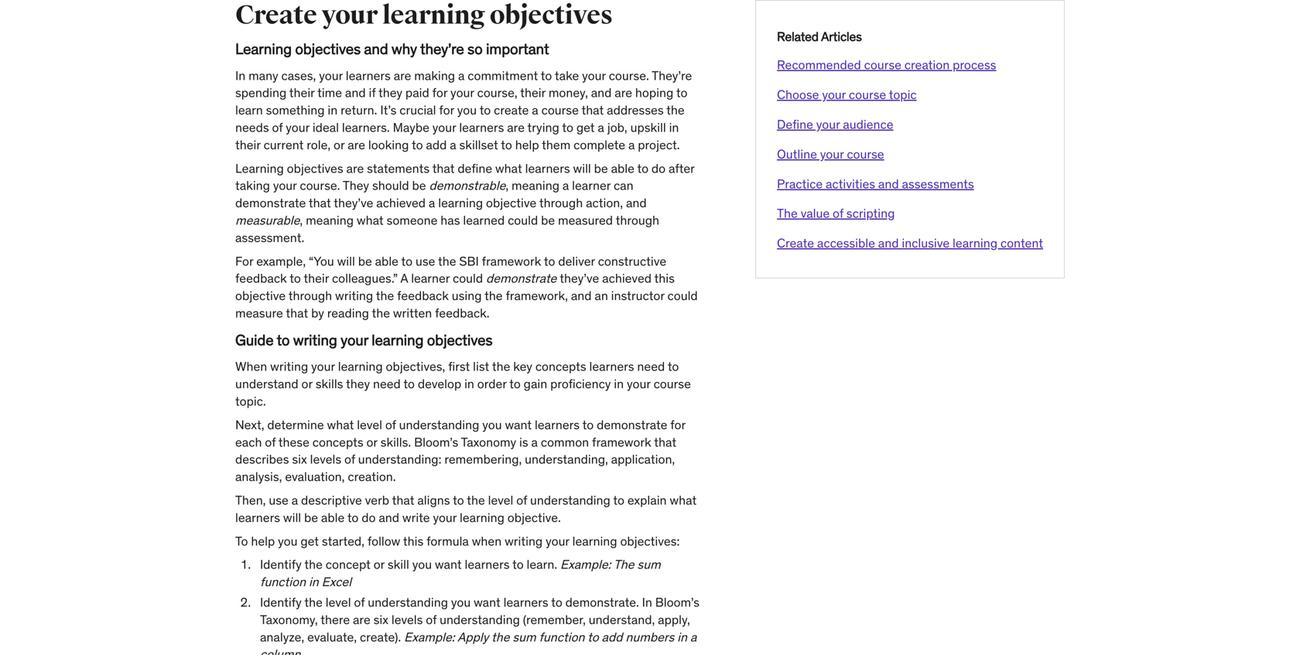 Task type: vqa. For each thing, say whether or not it's contained in the screenshot.
the bottommost could
yes



Task type: locate. For each thing, give the bounding box(es) containing it.
taking
[[235, 178, 270, 194]]

objectives for and
[[295, 39, 361, 58]]

understanding up the apply
[[440, 612, 520, 628]]

add down maybe
[[426, 137, 447, 153]]

writing down objective.
[[505, 533, 543, 549]]

outline your course link
[[777, 146, 884, 162]]

through inside the , meaning a learner can demonstrate that they've achieved a learning objective through action, and measurable
[[539, 195, 583, 211]]

could inside , meaning what someone has learned could be measured through assessment.
[[508, 212, 538, 228]]

1 vertical spatial level
[[488, 493, 513, 508]]

1 horizontal spatial levels
[[391, 612, 423, 628]]

in down apply,
[[677, 629, 687, 645]]

1 horizontal spatial meaning
[[512, 178, 560, 194]]

framework up application,
[[592, 434, 651, 450]]

1 vertical spatial concepts
[[312, 434, 363, 450]]

1 vertical spatial get
[[301, 533, 319, 549]]

in up 'understand,'
[[642, 595, 652, 611]]

, for assessment.
[[300, 212, 303, 228]]

function
[[260, 574, 306, 590], [539, 629, 585, 645]]

0 horizontal spatial could
[[453, 271, 483, 286]]

be left measured
[[541, 212, 555, 228]]

a
[[458, 68, 465, 83], [532, 102, 538, 118], [598, 120, 604, 135], [450, 137, 456, 153], [628, 137, 635, 153], [563, 178, 569, 194], [429, 195, 435, 211], [531, 434, 538, 450], [292, 493, 298, 508], [690, 629, 697, 645]]

want up the apply
[[474, 595, 501, 611]]

learning up many
[[235, 39, 292, 58]]

learning for learning objectives are statements that define what learners will be able to do after taking your course. they should be
[[235, 160, 284, 176]]

meaning inside the , meaning a learner can demonstrate that they've achieved a learning objective through action, and measurable
[[512, 178, 560, 194]]

1 vertical spatial in
[[642, 595, 652, 611]]

skill
[[388, 557, 409, 573]]

your up time
[[319, 68, 343, 83]]

0 horizontal spatial framework
[[482, 253, 541, 269]]

a right the numbers
[[690, 629, 697, 645]]

1 vertical spatial objectives
[[287, 160, 343, 176]]

choose your course topic
[[777, 87, 917, 103]]

2 horizontal spatial will
[[573, 160, 591, 176]]

a down upskill
[[628, 137, 635, 153]]

1 horizontal spatial want
[[474, 595, 501, 611]]

1 vertical spatial levels
[[391, 612, 423, 628]]

0 vertical spatial concepts
[[535, 359, 586, 375]]

writing
[[335, 288, 373, 304], [293, 331, 337, 349], [270, 359, 308, 375], [505, 533, 543, 549]]

levels up evaluation, on the left of the page
[[310, 452, 341, 468]]

course. inside in many cases, your learners are making a commitment to take your course. they're spending their time and if they paid for your course, their money, and are hoping to learn something in return. it's crucial for you to create a course that addresses the needs of your ideal learners. maybe your learners are trying to get a job, upskill in their current role, or are looking to add a skillset to help them complete a project.
[[609, 68, 649, 83]]

are
[[394, 68, 411, 83], [615, 85, 632, 101], [507, 120, 525, 135], [348, 137, 365, 153], [346, 160, 364, 176], [353, 612, 371, 628]]

0 vertical spatial objectives
[[295, 39, 361, 58]]

or left skill
[[374, 557, 385, 573]]

in inside identify the level of understanding you want learners to demonstrate. in bloom's taxonomy, there are six levels of understanding (remember, understand, apply, analyze, evaluate, create).
[[642, 595, 652, 611]]

their up the create
[[520, 85, 546, 101]]

1 vertical spatial able
[[375, 253, 399, 269]]

framework right "sbi"
[[482, 253, 541, 269]]

0 vertical spatial they've
[[334, 195, 373, 211]]

ideal
[[313, 120, 339, 135]]

that
[[582, 102, 604, 118], [432, 160, 455, 176], [309, 195, 331, 211], [286, 305, 308, 321], [654, 434, 676, 450], [392, 493, 414, 508]]

of up skills.
[[385, 417, 396, 433]]

1 vertical spatial six
[[373, 612, 389, 628]]

that inside they've achieved this objective through writing the feedback using the framework, and an instructor could measure that by reading the written feedback.
[[286, 305, 308, 321]]

1 vertical spatial they
[[346, 376, 370, 392]]

concepts up evaluation, on the left of the page
[[312, 434, 363, 450]]

achieved down constructive
[[602, 271, 652, 286]]

objectives,
[[386, 359, 445, 375]]

feedback down for
[[235, 271, 287, 286]]

function up the taxonomy,
[[260, 574, 306, 590]]

framework inside when writing your learning objectives, first list the key concepts learners need to understand or skills they need to develop in order to gain proficiency in your course topic. next, determine what level of understanding you want learners to demonstrate for each of these concepts or skills. bloom's taxonomy is a common framework that describes six levels of understanding: remembering, understanding, application, analysis, evaluation, creation. then, use a descriptive verb that aligns to the level of understanding to explain what learners will be able to do and write your learning objective. to help you get started, follow this formula when writing your learning objectives:
[[592, 434, 651, 450]]

or right role,
[[334, 137, 345, 153]]

determine
[[267, 417, 324, 433]]

use inside for example, "you will be able to use the sbi framework to deliver constructive feedback to their colleagues." a learner could
[[416, 253, 435, 269]]

will right "you
[[337, 253, 355, 269]]

these
[[278, 434, 309, 450]]

course inside when writing your learning objectives, first list the key concepts learners need to understand or skills they need to develop in order to gain proficiency in your course topic. next, determine what level of understanding you want learners to demonstrate for each of these concepts or skills. bloom's taxonomy is a common framework that describes six levels of understanding: remembering, understanding, application, analysis, evaluation, creation. then, use a descriptive verb that aligns to the level of understanding to explain what learners will be able to do and write your learning objective. to help you get started, follow this formula when writing your learning objectives:
[[654, 376, 691, 392]]

are inside identify the level of understanding you want learners to demonstrate. in bloom's taxonomy, there are six levels of understanding (remember, understand, apply, analyze, evaluate, create).
[[353, 612, 371, 628]]

1 vertical spatial meaning
[[306, 212, 354, 228]]

create accessible and inclusive learning content link
[[777, 235, 1043, 251]]

meaning down them
[[512, 178, 560, 194]]

will
[[573, 160, 591, 176], [337, 253, 355, 269], [283, 510, 301, 526]]

1 horizontal spatial will
[[337, 253, 355, 269]]

they inside when writing your learning objectives, first list the key concepts learners need to understand or skills they need to develop in order to gain proficiency in your course topic. next, determine what level of understanding you want learners to demonstrate for each of these concepts or skills. bloom's taxonomy is a common framework that describes six levels of understanding: remembering, understanding, application, analysis, evaluation, creation. then, use a descriptive verb that aligns to the level of understanding to explain what learners will be able to do and write your learning objective. to help you get started, follow this formula when writing your learning objectives:
[[346, 376, 370, 392]]

learned
[[463, 212, 505, 228]]

activities
[[826, 176, 875, 192]]

1 horizontal spatial framework
[[592, 434, 651, 450]]

meaning inside , meaning what someone has learned could be measured through assessment.
[[306, 212, 354, 228]]

1 horizontal spatial this
[[654, 271, 675, 286]]

objectives inside "learning objectives are statements that define what learners will be able to do after taking your course. they should be"
[[287, 160, 343, 176]]

making
[[414, 68, 455, 83]]

want for understanding
[[474, 595, 501, 611]]

0 vertical spatial could
[[508, 212, 538, 228]]

learners up if
[[346, 68, 391, 83]]

are up paid
[[394, 68, 411, 83]]

0 horizontal spatial in
[[235, 68, 245, 83]]

learning left objectives:
[[572, 533, 617, 549]]

practice activities and assessments
[[777, 176, 974, 192]]

key
[[513, 359, 532, 375]]

and down can
[[626, 195, 647, 211]]

articles
[[821, 29, 862, 44]]

1 horizontal spatial course.
[[609, 68, 649, 83]]

follow
[[367, 533, 400, 549]]

learn.
[[527, 557, 557, 573]]

learning up taking
[[235, 160, 284, 176]]

complete
[[574, 137, 625, 153]]

example:
[[560, 557, 611, 573], [404, 629, 455, 645]]

accessible
[[817, 235, 875, 251]]

do down verb
[[362, 510, 376, 526]]

define your audience
[[777, 116, 893, 132]]

in left excel
[[309, 574, 319, 590]]

0 horizontal spatial example:
[[404, 629, 455, 645]]

1 horizontal spatial function
[[539, 629, 585, 645]]

0 vertical spatial meaning
[[512, 178, 560, 194]]

they've down they
[[334, 195, 373, 211]]

meaning for a
[[512, 178, 560, 194]]

this inside when writing your learning objectives, first list the key concepts learners need to understand or skills they need to develop in order to gain proficiency in your course topic. next, determine what level of understanding you want learners to demonstrate for each of these concepts or skills. bloom's taxonomy is a common framework that describes six levels of understanding: remembering, understanding, application, analysis, evaluation, creation. then, use a descriptive verb that aligns to the level of understanding to explain what learners will be able to do and write your learning objective. to help you get started, follow this formula when writing your learning objectives:
[[403, 533, 424, 549]]

outline your course
[[777, 146, 884, 162]]

able inside for example, "you will be able to use the sbi framework to deliver constructive feedback to their colleagues." a learner could
[[375, 253, 399, 269]]

1 identify from the top
[[260, 557, 302, 573]]

0 vertical spatial through
[[539, 195, 583, 211]]

when
[[235, 359, 267, 375]]

through down 'action,'
[[616, 212, 659, 228]]

identify inside identify the level of understanding you want learners to demonstrate. in bloom's taxonomy, there are six levels of understanding (remember, understand, apply, analyze, evaluate, create).
[[260, 595, 302, 611]]

1 horizontal spatial help
[[515, 137, 539, 153]]

0 vertical spatial demonstrate
[[235, 195, 306, 211]]

0 horizontal spatial demonstrate
[[235, 195, 306, 211]]

this inside they've achieved this objective through writing the feedback using the framework, and an instructor could measure that by reading the written feedback.
[[654, 271, 675, 286]]

0 vertical spatial will
[[573, 160, 591, 176]]

0 vertical spatial able
[[611, 160, 635, 176]]

looking
[[368, 137, 409, 153]]

example: inside example: apply the sum function to add numbers in a column
[[404, 629, 455, 645]]

be inside , meaning what someone has learned could be measured through assessment.
[[541, 212, 555, 228]]

1 vertical spatial ,
[[300, 212, 303, 228]]

need
[[637, 359, 665, 375], [373, 376, 401, 392]]

0 vertical spatial ,
[[506, 178, 509, 194]]

could up using
[[453, 271, 483, 286]]

1 horizontal spatial level
[[357, 417, 382, 433]]

0 horizontal spatial the
[[614, 557, 634, 573]]

0 horizontal spatial feedback
[[235, 271, 287, 286]]

2 learning from the top
[[235, 160, 284, 176]]

them
[[542, 137, 571, 153]]

the down hoping
[[666, 102, 685, 118]]

describes
[[235, 452, 289, 468]]

their
[[289, 85, 315, 101], [520, 85, 546, 101], [235, 137, 261, 153], [304, 271, 329, 286]]

example: the sum function in excel
[[260, 557, 661, 590]]

1 vertical spatial want
[[435, 557, 462, 573]]

0 vertical spatial want
[[505, 417, 532, 433]]

in
[[235, 68, 245, 83], [642, 595, 652, 611]]

2 vertical spatial demonstrate
[[597, 417, 667, 433]]

excel
[[322, 574, 351, 590]]

six inside identify the level of understanding you want learners to demonstrate. in bloom's taxonomy, there are six levels of understanding (remember, understand, apply, analyze, evaluate, create).
[[373, 612, 389, 628]]

level up objective.
[[488, 493, 513, 508]]

they right skills
[[346, 376, 370, 392]]

0 vertical spatial need
[[637, 359, 665, 375]]

next,
[[235, 417, 264, 433]]

objectives down role,
[[287, 160, 343, 176]]

you
[[457, 102, 477, 118], [482, 417, 502, 433], [278, 533, 298, 549], [412, 557, 432, 573], [451, 595, 471, 611]]

framework
[[482, 253, 541, 269], [592, 434, 651, 450]]

2 horizontal spatial demonstrate
[[597, 417, 667, 433]]

1 horizontal spatial example:
[[560, 557, 611, 573]]

objective up learned
[[486, 195, 537, 211]]

1 vertical spatial framework
[[592, 434, 651, 450]]

0 horizontal spatial sum
[[513, 629, 536, 645]]

2 vertical spatial for
[[670, 417, 686, 433]]

get left started,
[[301, 533, 319, 549]]

the value of scripting link
[[777, 206, 895, 221]]

what right the define at the left
[[495, 160, 522, 176]]

guide
[[235, 331, 274, 349]]

sum inside example: apply the sum function to add numbers in a column
[[513, 629, 536, 645]]

hoping
[[635, 85, 674, 101]]

you down example: the sum function in excel
[[451, 595, 471, 611]]

0 vertical spatial the
[[777, 206, 798, 221]]

for
[[432, 85, 447, 101], [439, 102, 454, 118], [670, 417, 686, 433]]

in inside example: the sum function in excel
[[309, 574, 319, 590]]

learner
[[572, 178, 611, 194], [411, 271, 450, 286]]

demonstrate inside the , meaning a learner can demonstrate that they've achieved a learning objective through action, and measurable
[[235, 195, 306, 211]]

feedback up "written"
[[397, 288, 449, 304]]

achieved
[[376, 195, 426, 211], [602, 271, 652, 286]]

1 vertical spatial do
[[362, 510, 376, 526]]

they're
[[652, 68, 692, 83]]

0 horizontal spatial level
[[326, 595, 351, 611]]

do inside "learning objectives are statements that define what learners will be able to do after taking your course. they should be"
[[652, 160, 666, 176]]

you inside identify the level of understanding you want learners to demonstrate. in bloom's taxonomy, there are six levels of understanding (remember, understand, apply, analyze, evaluate, create).
[[451, 595, 471, 611]]

2 horizontal spatial through
[[616, 212, 659, 228]]

1 horizontal spatial need
[[637, 359, 665, 375]]

want inside identify the level of understanding you want learners to demonstrate. in bloom's taxonomy, there are six levels of understanding (remember, understand, apply, analyze, evaluate, create).
[[474, 595, 501, 611]]

the down objectives:
[[614, 557, 634, 573]]

0 vertical spatial for
[[432, 85, 447, 101]]

learner inside for example, "you will be able to use the sbi framework to deliver constructive feedback to their colleagues." a learner could
[[411, 271, 450, 286]]

2 vertical spatial could
[[668, 288, 698, 304]]

function inside example: the sum function in excel
[[260, 574, 306, 590]]

remembering,
[[444, 452, 522, 468]]

bloom's up apply,
[[655, 595, 700, 611]]

1 vertical spatial identify
[[260, 595, 302, 611]]

return.
[[341, 102, 377, 118]]

levels inside identify the level of understanding you want learners to demonstrate. in bloom's taxonomy, there are six levels of understanding (remember, understand, apply, analyze, evaluate, create).
[[391, 612, 423, 628]]

six up create).
[[373, 612, 389, 628]]

0 horizontal spatial able
[[321, 510, 345, 526]]

1 horizontal spatial in
[[642, 595, 652, 611]]

six inside when writing your learning objectives, first list the key concepts learners need to understand or skills they need to develop in order to gain proficiency in your course topic. next, determine what level of understanding you want learners to demonstrate for each of these concepts or skills. bloom's taxonomy is a common framework that describes six levels of understanding: remembering, understanding, application, analysis, evaluation, creation. then, use a descriptive verb that aligns to the level of understanding to explain what learners will be able to do and write your learning objective. to help you get started, follow this formula when writing your learning objectives:
[[292, 452, 307, 468]]

are down learners.
[[348, 137, 365, 153]]

0 vertical spatial objective
[[486, 195, 537, 211]]

concept
[[326, 557, 371, 573]]

learner right a at the left top of the page
[[411, 271, 450, 286]]

and left an at the top of the page
[[571, 288, 592, 304]]

they've down deliver
[[560, 271, 599, 286]]

example,
[[256, 253, 306, 269]]

are up create).
[[353, 612, 371, 628]]

2 identify from the top
[[260, 595, 302, 611]]

1 vertical spatial example:
[[404, 629, 455, 645]]

learning
[[235, 39, 292, 58], [235, 160, 284, 176]]

0 horizontal spatial this
[[403, 533, 424, 549]]

identify the concept or skill you want learners to learn.
[[260, 557, 560, 573]]

achieved down should
[[376, 195, 426, 211]]

meaning
[[512, 178, 560, 194], [306, 212, 354, 228]]

2 horizontal spatial could
[[668, 288, 698, 304]]

the
[[777, 206, 798, 221], [614, 557, 634, 573]]

that inside the , meaning a learner can demonstrate that they've achieved a learning objective through action, and measurable
[[309, 195, 331, 211]]

2 horizontal spatial able
[[611, 160, 635, 176]]

1 horizontal spatial feedback
[[397, 288, 449, 304]]

is
[[519, 434, 528, 450]]

evaluate,
[[307, 629, 357, 645]]

reading
[[327, 305, 369, 321]]

meaning for what
[[306, 212, 354, 228]]

they're
[[420, 39, 464, 58]]

2 vertical spatial want
[[474, 595, 501, 611]]

0 vertical spatial course.
[[609, 68, 649, 83]]

0 vertical spatial bloom's
[[414, 434, 458, 450]]

could inside they've achieved this objective through writing the feedback using the framework, and an instructor could measure that by reading the written feedback.
[[668, 288, 698, 304]]

understanding,
[[525, 452, 608, 468]]

able down descriptive in the left of the page
[[321, 510, 345, 526]]

1 vertical spatial add
[[602, 629, 623, 645]]

0 vertical spatial do
[[652, 160, 666, 176]]

use down , meaning what someone has learned could be measured through assessment.
[[416, 253, 435, 269]]

written
[[393, 305, 432, 321]]

demonstrate up framework,
[[486, 271, 560, 286]]

0 vertical spatial sum
[[637, 557, 661, 573]]

1 horizontal spatial achieved
[[602, 271, 652, 286]]

gain
[[524, 376, 547, 392]]

framework,
[[506, 288, 568, 304]]

, meaning what someone has learned could be measured through assessment.
[[235, 212, 659, 246]]

you up taxonomy
[[482, 417, 502, 433]]

a left skillset
[[450, 137, 456, 153]]

level up skills.
[[357, 417, 382, 433]]

1 vertical spatial achieved
[[602, 271, 652, 286]]

0 horizontal spatial course.
[[300, 178, 340, 194]]

1 horizontal spatial six
[[373, 612, 389, 628]]

practice activities and assessments link
[[777, 176, 974, 192]]

0 horizontal spatial concepts
[[312, 434, 363, 450]]

add
[[426, 137, 447, 153], [602, 629, 623, 645]]

levels inside when writing your learning objectives, first list the key concepts learners need to understand or skills they need to develop in order to gain proficiency in your course topic. next, determine what level of understanding you want learners to demonstrate for each of these concepts or skills. bloom's taxonomy is a common framework that describes six levels of understanding: remembering, understanding, application, analysis, evaluation, creation. then, use a descriptive verb that aligns to the level of understanding to explain what learners will be able to do and write your learning objective. to help you get started, follow this formula when writing your learning objectives:
[[310, 452, 341, 468]]

0 vertical spatial help
[[515, 137, 539, 153]]

deliver
[[558, 253, 595, 269]]

0 vertical spatial add
[[426, 137, 447, 153]]

addresses
[[607, 102, 664, 118]]

1 vertical spatial through
[[616, 212, 659, 228]]

1 learning from the top
[[235, 39, 292, 58]]

1 horizontal spatial concepts
[[535, 359, 586, 375]]

, inside , meaning what someone has learned could be measured through assessment.
[[300, 212, 303, 228]]

1 vertical spatial could
[[453, 271, 483, 286]]

bloom's inside when writing your learning objectives, first list the key concepts learners need to understand or skills they need to develop in order to gain proficiency in your course topic. next, determine what level of understanding you want learners to demonstrate for each of these concepts or skills. bloom's taxonomy is a common framework that describes six levels of understanding: remembering, understanding, application, analysis, evaluation, creation. then, use a descriptive verb that aligns to the level of understanding to explain what learners will be able to do and write your learning objective. to help you get started, follow this formula when writing your learning objectives:
[[414, 434, 458, 450]]

2 vertical spatial objectives
[[427, 331, 493, 349]]

1 vertical spatial help
[[251, 533, 275, 549]]

use right then,
[[269, 493, 289, 508]]

that inside in many cases, your learners are making a commitment to take your course. they're spending their time and if they paid for your course, their money, and are hoping to learn something in return. it's crucial for you to create a course that addresses the needs of your ideal learners. maybe your learners are trying to get a job, upskill in their current role, or are looking to add a skillset to help them complete a project.
[[582, 102, 604, 118]]

achieved inside they've achieved this objective through writing the feedback using the framework, and an instructor could measure that by reading the written feedback.
[[602, 271, 652, 286]]

time
[[317, 85, 342, 101]]

colleagues."
[[332, 271, 398, 286]]

and
[[364, 39, 388, 58], [345, 85, 366, 101], [591, 85, 612, 101], [878, 176, 899, 192], [626, 195, 647, 211], [878, 235, 899, 251], [571, 288, 592, 304], [379, 510, 399, 526]]

levels
[[310, 452, 341, 468], [391, 612, 423, 628]]

your right the take
[[582, 68, 606, 83]]

example: up the demonstrate.
[[560, 557, 611, 573]]

paid
[[405, 85, 429, 101]]

0 vertical spatial function
[[260, 574, 306, 590]]

0 horizontal spatial do
[[362, 510, 376, 526]]

, inside the , meaning a learner can demonstrate that they've achieved a learning objective through action, and measurable
[[506, 178, 509, 194]]

their down "you
[[304, 271, 329, 286]]

that up write on the left of page
[[392, 493, 414, 508]]

,
[[506, 178, 509, 194], [300, 212, 303, 228]]

learning inside "learning objectives are statements that define what learners will be able to do after taking your course. they should be"
[[235, 160, 284, 176]]

1 vertical spatial the
[[614, 557, 634, 573]]

sum down (remember,
[[513, 629, 536, 645]]

0 horizontal spatial achieved
[[376, 195, 426, 211]]

example: left the apply
[[404, 629, 455, 645]]

are inside "learning objectives are statements that define what learners will be able to do after taking your course. they should be"
[[346, 160, 364, 176]]

the left "written"
[[372, 305, 390, 321]]

they up it's on the top of page
[[378, 85, 402, 101]]

level
[[357, 417, 382, 433], [488, 493, 513, 508], [326, 595, 351, 611]]

define
[[458, 160, 492, 176]]

want down formula
[[435, 557, 462, 573]]

a right is
[[531, 434, 538, 450]]

of up current
[[272, 120, 283, 135]]

proficiency
[[550, 376, 611, 392]]

explain
[[628, 493, 667, 508]]

1 vertical spatial they've
[[560, 271, 599, 286]]

understand
[[235, 376, 298, 392]]

project.
[[638, 137, 680, 153]]

0 horizontal spatial objective
[[235, 288, 286, 304]]

the inside example: the sum function in excel
[[614, 557, 634, 573]]

learning down demonstrable
[[438, 195, 483, 211]]

a left job, on the top left
[[598, 120, 604, 135]]

learners inside "learning objectives are statements that define what learners will be able to do after taking your course. they should be"
[[525, 160, 570, 176]]

the inside example: apply the sum function to add numbers in a column
[[491, 629, 510, 645]]

2 vertical spatial will
[[283, 510, 301, 526]]

help
[[515, 137, 539, 153], [251, 533, 275, 549]]

through inside they've achieved this objective through writing the feedback using the framework, and an instructor could measure that by reading the written feedback.
[[289, 288, 332, 304]]

0 horizontal spatial meaning
[[306, 212, 354, 228]]

demonstrate inside when writing your learning objectives, first list the key concepts learners need to understand or skills they need to develop in order to gain proficiency in your course topic. next, determine what level of understanding you want learners to demonstrate for each of these concepts or skills. bloom's taxonomy is a common framework that describes six levels of understanding: remembering, understanding, application, analysis, evaluation, creation. then, use a descriptive verb that aligns to the level of understanding to explain what learners will be able to do and write your learning objective. to help you get started, follow this formula when writing your learning objectives:
[[597, 417, 667, 433]]

get inside when writing your learning objectives, first list the key concepts learners need to understand or skills they need to develop in order to gain proficiency in your course topic. next, determine what level of understanding you want learners to demonstrate for each of these concepts or skills. bloom's taxonomy is a common framework that describes six levels of understanding: remembering, understanding, application, analysis, evaluation, creation. then, use a descriptive verb that aligns to the level of understanding to explain what learners will be able to do and write your learning objective. to help you get started, follow this formula when writing your learning objectives:
[[301, 533, 319, 549]]

, for learning
[[506, 178, 509, 194]]

of inside in many cases, your learners are making a commitment to take your course. they're spending their time and if they paid for your course, their money, and are hoping to learn something in return. it's crucial for you to create a course that addresses the needs of your ideal learners. maybe your learners are trying to get a job, upskill in their current role, or are looking to add a skillset to help them complete a project.
[[272, 120, 283, 135]]

1 horizontal spatial demonstrate
[[486, 271, 560, 286]]

learning objectives and why they're so important
[[235, 39, 549, 58]]

through up measured
[[539, 195, 583, 211]]

use inside when writing your learning objectives, first list the key concepts learners need to understand or skills they need to develop in order to gain proficiency in your course topic. next, determine what level of understanding you want learners to demonstrate for each of these concepts or skills. bloom's taxonomy is a common framework that describes six levels of understanding: remembering, understanding, application, analysis, evaluation, creation. then, use a descriptive verb that aligns to the level of understanding to explain what learners will be able to do and write your learning objective. to help you get started, follow this formula when writing your learning objectives:
[[269, 493, 289, 508]]

1 vertical spatial learning
[[235, 160, 284, 176]]

will down complete
[[573, 160, 591, 176]]

0 horizontal spatial add
[[426, 137, 447, 153]]

example: inside example: the sum function in excel
[[560, 557, 611, 573]]

course
[[864, 57, 902, 73], [849, 87, 886, 103], [541, 102, 579, 118], [847, 146, 884, 162], [654, 376, 691, 392]]

objectives up first
[[427, 331, 493, 349]]

your down something
[[286, 120, 310, 135]]

taxonomy,
[[260, 612, 318, 628]]

want up is
[[505, 417, 532, 433]]

a up trying
[[532, 102, 538, 118]]

1 horizontal spatial through
[[539, 195, 583, 211]]

a inside example: apply the sum function to add numbers in a column
[[690, 629, 697, 645]]

get
[[576, 120, 595, 135], [301, 533, 319, 549]]

writing up understand
[[270, 359, 308, 375]]

0 vertical spatial this
[[654, 271, 675, 286]]

of up creation.
[[344, 452, 355, 468]]

bloom's inside identify the level of understanding you want learners to demonstrate. in bloom's taxonomy, there are six levels of understanding (remember, understand, apply, analyze, evaluate, create).
[[655, 595, 700, 611]]

1 horizontal spatial add
[[602, 629, 623, 645]]

1 vertical spatial sum
[[513, 629, 536, 645]]



Task type: describe. For each thing, give the bounding box(es) containing it.
application,
[[611, 452, 675, 468]]

or inside in many cases, your learners are making a commitment to take your course. they're spending their time and if they paid for your course, their money, and are hoping to learn something in return. it's crucial for you to create a course that addresses the needs of your ideal learners. maybe your learners are trying to get a job, upskill in their current role, or are looking to add a skillset to help them complete a project.
[[334, 137, 345, 153]]

in down first
[[464, 376, 474, 392]]

level inside identify the level of understanding you want learners to demonstrate. in bloom's taxonomy, there are six levels of understanding (remember, understand, apply, analyze, evaluate, create).
[[326, 595, 351, 611]]

analyze,
[[260, 629, 304, 645]]

instructor
[[611, 288, 665, 304]]

commitment
[[468, 68, 538, 83]]

and inside they've achieved this objective through writing the feedback using the framework, and an instructor could measure that by reading the written feedback.
[[571, 288, 592, 304]]

taxonomy
[[461, 434, 516, 450]]

learners up proficiency
[[589, 359, 634, 375]]

in inside in many cases, your learners are making a commitment to take your course. they're spending their time and if they paid for your course, their money, and are hoping to learn something in return. it's crucial for you to create a course that addresses the needs of your ideal learners. maybe your learners are trying to get a job, upskill in their current role, or are looking to add a skillset to help them complete a project.
[[235, 68, 245, 83]]

you right to
[[278, 533, 298, 549]]

content
[[1001, 235, 1043, 251]]

or left skills
[[301, 376, 313, 392]]

the inside for example, "you will be able to use the sbi framework to deliver constructive feedback to their colleagues." a learner could
[[438, 253, 456, 269]]

learning left content on the top of page
[[953, 235, 998, 251]]

of up example: apply the sum function to add numbers in a column
[[426, 612, 437, 628]]

and left if
[[345, 85, 366, 101]]

skills
[[316, 376, 343, 392]]

and right "money,"
[[591, 85, 612, 101]]

what inside "learning objectives are statements that define what learners will be able to do after taking your course. they should be"
[[495, 160, 522, 176]]

assessments
[[902, 176, 974, 192]]

course inside in many cases, your learners are making a commitment to take your course. they're spending their time and if they paid for your course, their money, and are hoping to learn something in return. it's crucial for you to create a course that addresses the needs of your ideal learners. maybe your learners are trying to get a job, upskill in their current role, or are looking to add a skillset to help them complete a project.
[[541, 102, 579, 118]]

could inside for example, "you will be able to use the sbi framework to deliver constructive feedback to their colleagues." a learner could
[[453, 271, 483, 286]]

first
[[448, 359, 470, 375]]

numbers
[[626, 629, 674, 645]]

help inside when writing your learning objectives, first list the key concepts learners need to understand or skills they need to develop in order to gain proficiency in your course topic. next, determine what level of understanding you want learners to demonstrate for each of these concepts or skills. bloom's taxonomy is a common framework that describes six levels of understanding: remembering, understanding, application, analysis, evaluation, creation. then, use a descriptive verb that aligns to the level of understanding to explain what learners will be able to do and write your learning objective. to help you get started, follow this formula when writing your learning objectives:
[[251, 533, 275, 549]]

learning up when
[[460, 510, 505, 526]]

to
[[235, 533, 248, 549]]

writing down the by
[[293, 331, 337, 349]]

course. inside "learning objectives are statements that define what learners will be able to do after taking your course. they should be"
[[300, 178, 340, 194]]

learners down then,
[[235, 510, 280, 526]]

has
[[441, 212, 460, 228]]

learners up common
[[535, 417, 580, 433]]

be down statements
[[412, 178, 426, 194]]

of up objective.
[[516, 493, 527, 508]]

your down making
[[450, 85, 474, 101]]

your right proficiency
[[627, 376, 651, 392]]

what inside , meaning what someone has learned could be measured through assessment.
[[357, 212, 384, 228]]

add inside example: apply the sum function to add numbers in a column
[[602, 629, 623, 645]]

"you
[[309, 253, 334, 269]]

understanding down identify the concept or skill you want learners to learn.
[[368, 595, 448, 611]]

be inside when writing your learning objectives, first list the key concepts learners need to understand or skills they need to develop in order to gain proficiency in your course topic. next, determine what level of understanding you want learners to demonstrate for each of these concepts or skills. bloom's taxonomy is a common framework that describes six levels of understanding: remembering, understanding, application, analysis, evaluation, creation. then, use a descriptive verb that aligns to the level of understanding to explain what learners will be able to do and write your learning objective. to help you get started, follow this formula when writing your learning objectives:
[[304, 510, 318, 526]]

demonstrable
[[429, 178, 506, 194]]

in down time
[[328, 102, 338, 118]]

write
[[402, 510, 430, 526]]

in inside example: apply the sum function to add numbers in a column
[[677, 629, 687, 645]]

or left skills.
[[366, 434, 378, 450]]

able inside when writing your learning objectives, first list the key concepts learners need to understand or skills they need to develop in order to gain proficiency in your course topic. next, determine what level of understanding you want learners to demonstrate for each of these concepts or skills. bloom's taxonomy is a common framework that describes six levels of understanding: remembering, understanding, application, analysis, evaluation, creation. then, use a descriptive verb that aligns to the level of understanding to explain what learners will be able to do and write your learning objective. to help you get started, follow this formula when writing your learning objectives:
[[321, 510, 345, 526]]

sum inside example: the sum function in excel
[[637, 557, 661, 573]]

guide to writing your learning objectives
[[235, 331, 493, 349]]

example: for the
[[560, 557, 611, 573]]

and up 'scripting'
[[878, 176, 899, 192]]

recommended course creation process
[[777, 57, 996, 73]]

skills.
[[380, 434, 411, 450]]

1 vertical spatial demonstrate
[[486, 271, 560, 286]]

of right value
[[833, 206, 844, 221]]

the up excel
[[304, 557, 323, 573]]

feedback.
[[435, 305, 490, 321]]

what down skills
[[327, 417, 354, 433]]

a right making
[[458, 68, 465, 83]]

are up addresses
[[615, 85, 632, 101]]

learning down guide to writing your learning objectives
[[338, 359, 383, 375]]

what right the explain
[[670, 493, 697, 508]]

learners up skillset
[[459, 120, 504, 135]]

audience
[[843, 116, 893, 132]]

creation
[[905, 57, 950, 73]]

create).
[[360, 629, 401, 645]]

your up the "outline your course"
[[816, 116, 840, 132]]

it's
[[380, 102, 397, 118]]

learner inside the , meaning a learner can demonstrate that they've achieved a learning objective through action, and measurable
[[572, 178, 611, 194]]

job,
[[607, 120, 627, 135]]

topic.
[[235, 394, 266, 409]]

function inside example: apply the sum function to add numbers in a column
[[539, 629, 585, 645]]

will inside for example, "you will be able to use the sbi framework to deliver constructive feedback to their colleagues." a learner could
[[337, 253, 355, 269]]

1 vertical spatial for
[[439, 102, 454, 118]]

are down the create
[[507, 120, 525, 135]]

then,
[[235, 493, 266, 508]]

learning for learning objectives and why they're so important
[[235, 39, 292, 58]]

of up describes
[[265, 434, 276, 450]]

be down complete
[[594, 160, 608, 176]]

order
[[477, 376, 507, 392]]

your down reading
[[341, 331, 368, 349]]

assessment.
[[235, 230, 304, 246]]

able inside "learning objectives are statements that define what learners will be able to do after taking your course. they should be"
[[611, 160, 635, 176]]

understanding down develop on the bottom left of page
[[399, 417, 479, 433]]

learning inside the , meaning a learner can demonstrate that they've achieved a learning objective through action, and measurable
[[438, 195, 483, 211]]

a down evaluation, on the left of the page
[[292, 493, 298, 508]]

objective inside the , meaning a learner can demonstrate that they've achieved a learning objective through action, and measurable
[[486, 195, 537, 211]]

define your audience link
[[777, 116, 893, 132]]

1 horizontal spatial the
[[777, 206, 798, 221]]

your up skills
[[311, 359, 335, 375]]

the right using
[[485, 288, 503, 304]]

current
[[264, 137, 304, 153]]

understanding up objective.
[[530, 493, 610, 508]]

learning objectives are statements that define what learners will be able to do after taking your course. they should be
[[235, 160, 695, 194]]

you right skill
[[412, 557, 432, 573]]

their down cases,
[[289, 85, 315, 101]]

want inside when writing your learning objectives, first list the key concepts learners need to understand or skills they need to develop in order to gain proficiency in your course topic. next, determine what level of understanding you want learners to demonstrate for each of these concepts or skills. bloom's taxonomy is a common framework that describes six levels of understanding: remembering, understanding, application, analysis, evaluation, creation. then, use a descriptive verb that aligns to the level of understanding to explain what learners will be able to do and write your learning objective. to help you get started, follow this formula when writing your learning objectives:
[[505, 417, 532, 433]]

in up project.
[[669, 120, 679, 135]]

their inside for example, "you will be able to use the sbi framework to deliver constructive feedback to their colleagues." a learner could
[[304, 271, 329, 286]]

and inside the , meaning a learner can demonstrate that they've achieved a learning objective through action, and measurable
[[626, 195, 647, 211]]

identify for identify the concept or skill you want learners to learn.
[[260, 557, 302, 573]]

want for skill
[[435, 557, 462, 573]]

writing inside they've achieved this objective through writing the feedback using the framework, and an instructor could measure that by reading the written feedback.
[[335, 288, 373, 304]]

learn
[[235, 102, 263, 118]]

when writing your learning objectives, first list the key concepts learners need to understand or skills they need to develop in order to gain proficiency in your course topic. next, determine what level of understanding you want learners to demonstrate for each of these concepts or skills. bloom's taxonomy is a common framework that describes six levels of understanding: remembering, understanding, application, analysis, evaluation, creation. then, use a descriptive verb that aligns to the level of understanding to explain what learners will be able to do and write your learning objective. to help you get started, follow this formula when writing your learning objectives:
[[235, 359, 697, 549]]

outline
[[777, 146, 817, 162]]

your up "define your audience" in the top of the page
[[822, 87, 846, 103]]

needs
[[235, 120, 269, 135]]

demonstrate.
[[565, 595, 639, 611]]

that up application,
[[654, 434, 676, 450]]

create
[[494, 102, 529, 118]]

after
[[669, 160, 695, 176]]

help inside in many cases, your learners are making a commitment to take your course. they're spending their time and if they paid for your course, their money, and are hoping to learn something in return. it's crucial for you to create a course that addresses the needs of your ideal learners. maybe your learners are trying to get a job, upskill in their current role, or are looking to add a skillset to help them complete a project.
[[515, 137, 539, 153]]

you inside in many cases, your learners are making a commitment to take your course. they're spending their time and if they paid for your course, their money, and are hoping to learn something in return. it's crucial for you to create a course that addresses the needs of your ideal learners. maybe your learners are trying to get a job, upskill in their current role, or are looking to add a skillset to help them complete a project.
[[457, 102, 477, 118]]

column
[[260, 647, 301, 655]]

role,
[[307, 137, 331, 153]]

and down 'scripting'
[[878, 235, 899, 251]]

(remember,
[[523, 612, 586, 628]]

scripting
[[847, 206, 895, 221]]

objectives:
[[620, 533, 680, 549]]

can
[[614, 178, 634, 194]]

do inside when writing your learning objectives, first list the key concepts learners need to understand or skills they need to develop in order to gain proficiency in your course topic. next, determine what level of understanding you want learners to demonstrate for each of these concepts or skills. bloom's taxonomy is a common framework that describes six levels of understanding: remembering, understanding, application, analysis, evaluation, creation. then, use a descriptive verb that aligns to the level of understanding to explain what learners will be able to do and write your learning objective. to help you get started, follow this formula when writing your learning objectives:
[[362, 510, 376, 526]]

your down aligns
[[433, 510, 457, 526]]

to inside identify the level of understanding you want learners to demonstrate. in bloom's taxonomy, there are six levels of understanding (remember, understand, apply, analyze, evaluate, create).
[[551, 595, 562, 611]]

by
[[311, 305, 324, 321]]

crucial
[[400, 102, 436, 118]]

learners.
[[342, 120, 390, 135]]

your down define your audience link
[[820, 146, 844, 162]]

started,
[[322, 533, 364, 549]]

their down needs on the top of page
[[235, 137, 261, 153]]

list
[[473, 359, 489, 375]]

learning down "written"
[[372, 331, 424, 349]]

trying
[[527, 120, 559, 135]]

example: for apply
[[404, 629, 455, 645]]

of down concept
[[354, 595, 365, 611]]

identify for identify the level of understanding you want learners to demonstrate. in bloom's taxonomy, there are six levels of understanding (remember, understand, apply, analyze, evaluate, create).
[[260, 595, 302, 611]]

objective inside they've achieved this objective through writing the feedback using the framework, and an instructor could measure that by reading the written feedback.
[[235, 288, 286, 304]]

an
[[595, 288, 608, 304]]

learners down when
[[465, 557, 510, 573]]

example: apply the sum function to add numbers in a column
[[260, 629, 697, 655]]

add inside in many cases, your learners are making a commitment to take your course. they're spending their time and if they paid for your course, their money, and are hoping to learn something in return. it's crucial for you to create a course that addresses the needs of your ideal learners. maybe your learners are trying to get a job, upskill in their current role, or are looking to add a skillset to help them complete a project.
[[426, 137, 447, 153]]

take
[[555, 68, 579, 83]]

2 horizontal spatial level
[[488, 493, 513, 508]]

the inside identify the level of understanding you want learners to demonstrate. in bloom's taxonomy, there are six levels of understanding (remember, understand, apply, analyze, evaluate, create).
[[304, 595, 323, 611]]

using
[[452, 288, 482, 304]]

recommended
[[777, 57, 861, 73]]

understand,
[[589, 612, 655, 628]]

1 vertical spatial need
[[373, 376, 401, 392]]

get inside in many cases, your learners are making a commitment to take your course. they're spending their time and if they paid for your course, their money, and are hoping to learn something in return. it's crucial for you to create a course that addresses the needs of your ideal learners. maybe your learners are trying to get a job, upskill in their current role, or are looking to add a skillset to help them complete a project.
[[576, 120, 595, 135]]

in right proficiency
[[614, 376, 624, 392]]

the down remembering,
[[467, 493, 485, 508]]

they inside in many cases, your learners are making a commitment to take your course. they're spending their time and if they paid for your course, their money, and are hoping to learn something in return. it's crucial for you to create a course that addresses the needs of your ideal learners. maybe your learners are trying to get a job, upskill in their current role, or are looking to add a skillset to help them complete a project.
[[378, 85, 402, 101]]

learners inside identify the level of understanding you want learners to demonstrate. in bloom's taxonomy, there are six levels of understanding (remember, understand, apply, analyze, evaluate, create).
[[504, 595, 548, 611]]

so
[[467, 39, 483, 58]]

your inside "learning objectives are statements that define what learners will be able to do after taking your course. they should be"
[[273, 178, 297, 194]]

feedback inside they've achieved this objective through writing the feedback using the framework, and an instructor could measure that by reading the written feedback.
[[397, 288, 449, 304]]

to inside example: apply the sum function to add numbers in a column
[[587, 629, 599, 645]]

the inside in many cases, your learners are making a commitment to take your course. they're spending their time and if they paid for your course, their money, and are hoping to learn something in return. it's crucial for you to create a course that addresses the needs of your ideal learners. maybe your learners are trying to get a job, upskill in their current role, or are looking to add a skillset to help them complete a project.
[[666, 102, 685, 118]]

0 vertical spatial level
[[357, 417, 382, 433]]

to inside "learning objectives are statements that define what learners will be able to do after taking your course. they should be"
[[637, 160, 649, 176]]

the down colleagues."
[[376, 288, 394, 304]]

create accessible and inclusive learning content
[[777, 235, 1043, 251]]

for
[[235, 253, 253, 269]]

a
[[400, 271, 408, 286]]

they've inside the , meaning a learner can demonstrate that they've achieved a learning objective through action, and measurable
[[334, 195, 373, 211]]

define
[[777, 116, 813, 132]]

topic
[[889, 87, 917, 103]]

be inside for example, "you will be able to use the sbi framework to deliver constructive feedback to their colleagues." a learner could
[[358, 253, 372, 269]]

statements
[[367, 160, 430, 176]]

formula
[[427, 533, 469, 549]]

for inside when writing your learning objectives, first list the key concepts learners need to understand or skills they need to develop in order to gain proficiency in your course topic. next, determine what level of understanding you want learners to demonstrate for each of these concepts or skills. bloom's taxonomy is a common framework that describes six levels of understanding: remembering, understanding, application, analysis, evaluation, creation. then, use a descriptive verb that aligns to the level of understanding to explain what learners will be able to do and write your learning objective. to help you get started, follow this formula when writing your learning objectives:
[[670, 417, 686, 433]]

develop
[[418, 376, 461, 392]]

objectives for are
[[287, 160, 343, 176]]

and inside when writing your learning objectives, first list the key concepts learners need to understand or skills they need to develop in order to gain proficiency in your course topic. next, determine what level of understanding you want learners to demonstrate for each of these concepts or skills. bloom's taxonomy is a common framework that describes six levels of understanding: remembering, understanding, application, analysis, evaluation, creation. then, use a descriptive verb that aligns to the level of understanding to explain what learners will be able to do and write your learning objective. to help you get started, follow this formula when writing your learning objectives:
[[379, 510, 399, 526]]

cases,
[[281, 68, 316, 83]]

process
[[953, 57, 996, 73]]

feedback inside for example, "you will be able to use the sbi framework to deliver constructive feedback to their colleagues." a learner could
[[235, 271, 287, 286]]

something
[[266, 102, 325, 118]]

a up measured
[[563, 178, 569, 194]]

your down 'crucial' at left top
[[432, 120, 456, 135]]

framework inside for example, "you will be able to use the sbi framework to deliver constructive feedback to their colleagues." a learner could
[[482, 253, 541, 269]]

measurable
[[235, 212, 300, 228]]

understanding:
[[358, 452, 441, 468]]

analysis,
[[235, 469, 282, 485]]

they've inside they've achieved this objective through writing the feedback using the framework, and an instructor could measure that by reading the written feedback.
[[560, 271, 599, 286]]

will inside "learning objectives are statements that define what learners will be able to do after taking your course. they should be"
[[573, 160, 591, 176]]

and left why
[[364, 39, 388, 58]]

they've achieved this objective through writing the feedback using the framework, and an instructor could measure that by reading the written feedback.
[[235, 271, 698, 321]]

your up learn.
[[546, 533, 569, 549]]

will inside when writing your learning objectives, first list the key concepts learners need to understand or skills they need to develop in order to gain proficiency in your course topic. next, determine what level of understanding you want learners to demonstrate for each of these concepts or skills. bloom's taxonomy is a common framework that describes six levels of understanding: remembering, understanding, application, analysis, evaluation, creation. then, use a descriptive verb that aligns to the level of understanding to explain what learners will be able to do and write your learning objective. to help you get started, follow this formula when writing your learning objectives:
[[283, 510, 301, 526]]

the up "order" at the left bottom
[[492, 359, 510, 375]]

spending
[[235, 85, 287, 101]]

a up someone
[[429, 195, 435, 211]]

action,
[[586, 195, 623, 211]]

that inside "learning objectives are statements that define what learners will be able to do after taking your course. they should be"
[[432, 160, 455, 176]]

achieved inside the , meaning a learner can demonstrate that they've achieved a learning objective through action, and measurable
[[376, 195, 426, 211]]

through inside , meaning what someone has learned could be measured through assessment.
[[616, 212, 659, 228]]



